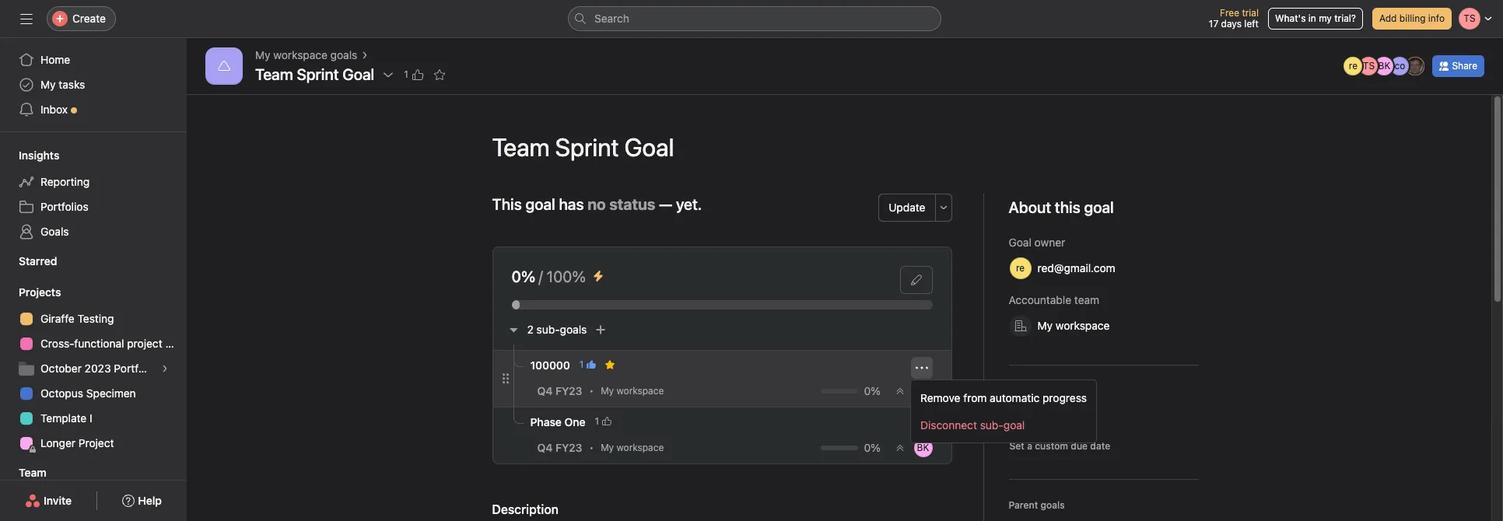 Task type: locate. For each thing, give the bounding box(es) containing it.
1 button left toggle goal starred status image
[[576, 357, 599, 373]]

sub- inside "link"
[[980, 419, 1003, 432]]

my workspace down toggle goal starred status image
[[601, 385, 664, 397]]

date
[[1090, 440, 1110, 452]]

phase one link
[[530, 414, 585, 431]]

goal left the has at the left top of the page
[[525, 195, 555, 213]]

• for bk
[[589, 442, 594, 454]]

my workspace button
[[1002, 312, 1135, 340], [594, 380, 690, 402], [594, 437, 690, 459]]

1 vertical spatial •
[[589, 442, 594, 454]]

giraffe testing
[[40, 312, 114, 325]]

workspace left remove image in the left bottom of the page
[[617, 442, 664, 454]]

goals link
[[9, 219, 177, 244]]

0 horizontal spatial sub-
[[536, 323, 560, 336]]

longer project
[[40, 436, 114, 450]]

1 horizontal spatial 1
[[579, 359, 584, 370]]

my workspace left remove image in the left bottom of the page
[[601, 442, 664, 454]]

0 vertical spatial goal
[[525, 195, 555, 213]]

bk inside button
[[917, 442, 929, 454]]

2 vertical spatial 0%
[[864, 441, 881, 454]]

1 horizontal spatial team
[[255, 65, 293, 83]]

1 vertical spatial goals
[[560, 323, 587, 336]]

2 vertical spatial my workspace
[[601, 442, 664, 454]]

free trial 17 days left
[[1209, 7, 1259, 30]]

1 vertical spatial bk
[[917, 442, 929, 454]]

0 vertical spatial 1
[[404, 68, 408, 80]]

template
[[40, 412, 87, 425]]

progress
[[1042, 391, 1087, 404]]

1 q4 fy23 button from the top
[[533, 383, 586, 400]]

1 vertical spatial 1
[[579, 359, 584, 370]]

custom
[[1035, 440, 1068, 452]]

workspace left remove icon
[[617, 385, 664, 397]]

0 vertical spatial ts
[[1363, 60, 1375, 72]]

0% for bk
[[864, 441, 881, 454]]

1 left add to starred icon
[[404, 68, 408, 80]]

q4 fy23 • for ts
[[537, 384, 594, 398]]

1 horizontal spatial sub-
[[980, 419, 1003, 432]]

projects button
[[0, 285, 61, 300]]

0 horizontal spatial 1
[[404, 68, 408, 80]]

home
[[40, 53, 70, 66]]

q4 fy23 button for bk
[[533, 440, 586, 457]]

1 fy23 from the top
[[555, 384, 582, 398]]

0 vertical spatial q4 fy23 button
[[533, 383, 586, 400]]

team up invite button
[[19, 466, 46, 479]]

1 vertical spatial q4
[[537, 441, 553, 454]]

2 sub-goals
[[527, 323, 587, 336]]

my left remove image in the left bottom of the page
[[601, 442, 614, 454]]

1 vertical spatial ts
[[917, 385, 929, 397]]

workspace down team
[[1056, 319, 1110, 332]]

share
[[1452, 60, 1477, 72]]

october
[[40, 362, 82, 375]]

q4 fy23 •
[[537, 384, 594, 398], [537, 441, 594, 454]]

1 horizontal spatial goal
[[1003, 419, 1025, 432]]

2 q4 from the top
[[537, 441, 553, 454]]

q4 fy23 button down phase one link
[[533, 440, 586, 457]]

17
[[1209, 18, 1218, 30]]

q4 fy23 button
[[533, 383, 586, 400], [533, 440, 586, 457]]

2 fy23 from the top
[[555, 441, 582, 454]]

show options image up the ts button
[[915, 362, 928, 374]]

1 vertical spatial q4 fy23 •
[[537, 441, 594, 454]]

0% for ts
[[864, 384, 881, 398]]

1 right one
[[595, 415, 599, 427]]

starred
[[19, 254, 57, 268]]

1 left toggle goal starred status image
[[579, 359, 584, 370]]

2 q4 fy23 • from the top
[[537, 441, 594, 454]]

remove image
[[670, 385, 683, 398]]

sub- for goal
[[980, 419, 1003, 432]]

q4 for ts
[[537, 384, 553, 398]]

trial?
[[1334, 12, 1356, 24]]

1 vertical spatial goal
[[1003, 419, 1025, 432]]

1 horizontal spatial show options image
[[915, 362, 928, 374]]

update
[[889, 201, 925, 214]]

0% left bk button at the bottom of page
[[864, 441, 881, 454]]

phase
[[530, 415, 562, 429]]

q4 fy23 • down phase one link
[[537, 441, 594, 454]]

insights element
[[0, 142, 187, 247]]

goals up sprint goal at the top of the page
[[330, 48, 357, 61]]

my workspace button down accountable team
[[1002, 312, 1135, 340]]

q4 fy23 • down '100000' link
[[537, 384, 594, 398]]

2 sub-goals image
[[507, 324, 519, 336]]

1 • from the top
[[589, 385, 594, 397]]

100000 link
[[530, 357, 570, 374]]

1 button for 100000
[[576, 357, 599, 373]]

0 vertical spatial show options image
[[382, 68, 395, 81]]

plan
[[165, 337, 187, 350]]

left
[[1244, 18, 1259, 30]]

my down toggle goal starred status image
[[601, 385, 614, 397]]

team inside dropdown button
[[19, 466, 46, 479]]

add billing info
[[1379, 12, 1445, 24]]

giraffe testing link
[[9, 307, 177, 331]]

2 q4 fy23 button from the top
[[533, 440, 586, 457]]

my inside global element
[[40, 78, 56, 91]]

1 vertical spatial fy23
[[555, 441, 582, 454]]

1 vertical spatial 0%
[[864, 384, 881, 398]]

0 horizontal spatial goal
[[525, 195, 555, 213]]

show options image
[[382, 68, 395, 81], [915, 362, 928, 374]]

no
[[588, 195, 606, 213]]

2 vertical spatial 1 button
[[592, 414, 615, 429]]

0%
[[512, 268, 535, 286], [864, 384, 881, 398], [864, 441, 881, 454]]

0 vertical spatial •
[[589, 385, 594, 397]]

1 button left add to starred icon
[[399, 64, 429, 86]]

sub- down remove from automatic progress link on the bottom of the page
[[980, 419, 1003, 432]]

sub- right 2
[[536, 323, 560, 336]]

goal
[[525, 195, 555, 213], [1003, 419, 1025, 432]]

status
[[609, 195, 655, 213]]

add goal image
[[595, 324, 607, 336]]

0 vertical spatial team
[[255, 65, 293, 83]]

0 horizontal spatial goals
[[330, 48, 357, 61]]

my workspace goals link
[[255, 47, 357, 64]]

red@gmail.com button
[[1002, 254, 1141, 282]]

0 vertical spatial q4 fy23 •
[[537, 384, 594, 398]]

100000
[[530, 359, 570, 372]]

1 vertical spatial team
[[19, 466, 46, 479]]

q4 fy23 button down '100000' link
[[533, 383, 586, 400]]

team
[[255, 65, 293, 83], [19, 466, 46, 479]]

longer
[[40, 436, 75, 450]]

see details, october 2023 portfolio image
[[160, 364, 170, 373]]

1 horizontal spatial bk
[[1378, 60, 1390, 72]]

0 vertical spatial fy23
[[555, 384, 582, 398]]

0% left the ts button
[[864, 384, 881, 398]]

bk down disconnect
[[917, 442, 929, 454]]

search
[[594, 12, 629, 25]]

billing
[[1399, 12, 1426, 24]]

1 vertical spatial 1 button
[[576, 357, 599, 373]]

1 q4 from the top
[[537, 384, 553, 398]]

co
[[1394, 60, 1405, 72]]

team for team sprint goal
[[255, 65, 293, 83]]

q4 down the phase on the bottom of page
[[537, 441, 553, 454]]

0 vertical spatial goals
[[330, 48, 357, 61]]

my workspace button down toggle goal starred status image
[[594, 380, 690, 402]]

0 vertical spatial sub-
[[536, 323, 560, 336]]

template i
[[40, 412, 92, 425]]

bk button
[[914, 439, 932, 457]]

team down my workspace goals link at top
[[255, 65, 293, 83]]

accountable
[[1009, 293, 1071, 307]]

about
[[1009, 198, 1051, 216]]

2 horizontal spatial 1
[[595, 415, 599, 427]]

1 vertical spatial my workspace
[[601, 385, 664, 397]]

create button
[[47, 6, 116, 31]]

2 vertical spatial my workspace button
[[594, 437, 690, 459]]

q4 down '100000' link
[[537, 384, 553, 398]]

0 horizontal spatial bk
[[917, 442, 929, 454]]

one
[[564, 415, 585, 429]]

0% left /
[[512, 268, 535, 286]]

remove from automatic progress link
[[911, 384, 1096, 412]]

bk left co
[[1378, 60, 1390, 72]]

ja
[[1410, 60, 1421, 72]]

0 horizontal spatial ts
[[917, 385, 929, 397]]

portfolio
[[114, 362, 156, 375]]

my workspace goals
[[255, 48, 357, 61]]

ts inside button
[[917, 385, 929, 397]]

0 vertical spatial 1 button
[[399, 64, 429, 86]]

2 vertical spatial goals
[[1041, 499, 1065, 511]]

ts
[[1363, 60, 1375, 72], [917, 385, 929, 397]]

0 vertical spatial my workspace
[[1037, 319, 1110, 332]]

my workspace button for bk
[[594, 437, 690, 459]]

1 vertical spatial q4 fy23 button
[[533, 440, 586, 457]]

2 vertical spatial 1
[[595, 415, 599, 427]]

fy23 down '100000' link
[[555, 384, 582, 398]]

goals
[[40, 225, 69, 238]]

giraffe
[[40, 312, 74, 325]]

goal up "set"
[[1003, 419, 1025, 432]]

my left tasks
[[40, 78, 56, 91]]

goals right parent in the bottom right of the page
[[1041, 499, 1065, 511]]

2 horizontal spatial goals
[[1041, 499, 1065, 511]]

1 vertical spatial show options image
[[915, 362, 928, 374]]

more actions image
[[939, 203, 948, 212]]

workspace
[[273, 48, 327, 61], [1056, 319, 1110, 332], [617, 385, 664, 397], [617, 442, 664, 454]]

ts up disconnect
[[917, 385, 929, 397]]

add billing info button
[[1372, 8, 1452, 30]]

team sprint goal
[[255, 65, 374, 83]]

q4
[[537, 384, 553, 398], [537, 441, 553, 454]]

fy23
[[555, 384, 582, 398], [555, 441, 582, 454]]

show options image left add to starred icon
[[382, 68, 395, 81]]

goals
[[330, 48, 357, 61], [560, 323, 587, 336], [1041, 499, 1065, 511]]

goals left add goal image
[[560, 323, 587, 336]]

0 vertical spatial q4
[[537, 384, 553, 398]]

1 button for phase one
[[592, 414, 615, 429]]

testing
[[77, 312, 114, 325]]

workspace up team sprint goal
[[273, 48, 327, 61]]

red@gmail.com
[[1037, 261, 1115, 275]]

parent
[[1009, 499, 1038, 511]]

my workspace button down remove icon
[[594, 437, 690, 459]]

1 for 100000
[[579, 359, 584, 370]]

my workspace down team
[[1037, 319, 1110, 332]]

ts right re
[[1363, 60, 1375, 72]]

0% / 100%
[[512, 268, 586, 286]]

1
[[404, 68, 408, 80], [579, 359, 584, 370], [595, 415, 599, 427]]

my up team sprint goal
[[255, 48, 270, 61]]

goal inside disconnect sub-goal "link"
[[1003, 419, 1025, 432]]

1 q4 fy23 • from the top
[[537, 384, 594, 398]]

2 • from the top
[[589, 442, 594, 454]]

1 horizontal spatial goals
[[560, 323, 587, 336]]

remove image
[[670, 442, 683, 454]]

1 vertical spatial sub-
[[980, 419, 1003, 432]]

reporting link
[[9, 170, 177, 194]]

fy23 down one
[[555, 441, 582, 454]]

•
[[589, 385, 594, 397], [589, 442, 594, 454]]

1 vertical spatial my workspace button
[[594, 380, 690, 402]]

0 horizontal spatial team
[[19, 466, 46, 479]]

1 button right one
[[592, 414, 615, 429]]

create
[[72, 12, 106, 25]]



Task type: vqa. For each thing, say whether or not it's contained in the screenshot.
Template
yes



Task type: describe. For each thing, give the bounding box(es) containing it.
free
[[1220, 7, 1239, 19]]

my for my workspace goals link at top
[[255, 48, 270, 61]]

fy23 for ts
[[555, 384, 582, 398]]

team
[[1074, 293, 1099, 307]]

my tasks
[[40, 78, 85, 91]]

my for ts my workspace dropdown button
[[601, 385, 614, 397]]

toggle goal starred status image
[[606, 360, 615, 370]]

search button
[[568, 6, 941, 31]]

this
[[492, 195, 522, 213]]

insights
[[19, 149, 59, 162]]

i
[[90, 412, 92, 425]]

2
[[527, 323, 534, 336]]

from
[[963, 391, 987, 404]]

a
[[1027, 440, 1032, 452]]

due
[[1071, 440, 1088, 452]]

q4 for bk
[[537, 441, 553, 454]]

my for bk my workspace dropdown button
[[601, 442, 614, 454]]

share button
[[1433, 55, 1484, 77]]

longer project link
[[9, 431, 177, 456]]

goals for 2 sub-goals
[[560, 323, 587, 336]]

octopus
[[40, 387, 83, 400]]

goals for my workspace goals
[[330, 48, 357, 61]]

0 vertical spatial 0%
[[512, 268, 535, 286]]

what's in my trial?
[[1275, 12, 1356, 24]]

global element
[[0, 38, 187, 131]]

my tasks link
[[9, 72, 177, 97]]

parent goals
[[1009, 499, 1065, 511]]

inbox
[[40, 103, 68, 116]]

disconnect sub-goal
[[920, 419, 1025, 432]]

goal
[[1009, 236, 1031, 249]]

yet.
[[676, 195, 702, 213]]

team for team
[[19, 466, 46, 479]]

starred button
[[0, 254, 57, 269]]

0 vertical spatial bk
[[1378, 60, 1390, 72]]

goal owner
[[1009, 236, 1065, 249]]

—
[[659, 195, 672, 213]]

time
[[1009, 385, 1031, 397]]

specimen
[[86, 387, 136, 400]]

ts button
[[914, 382, 932, 401]]

tasks
[[59, 78, 85, 91]]

add to starred image
[[433, 68, 446, 81]]

portfolios
[[40, 200, 88, 213]]

project
[[78, 436, 114, 450]]

cross-functional project plan
[[40, 337, 187, 350]]

hide sidebar image
[[20, 12, 33, 25]]

trial
[[1242, 7, 1259, 19]]

my down accountable
[[1037, 319, 1053, 332]]

my workspace for ts
[[601, 385, 664, 397]]

owner
[[1034, 236, 1065, 249]]

inbox link
[[9, 97, 177, 122]]

projects element
[[0, 279, 187, 459]]

info
[[1428, 12, 1445, 24]]

invite button
[[15, 487, 82, 515]]

q4 fy23 • for bk
[[537, 441, 594, 454]]

sprint goal
[[297, 65, 374, 83]]

add
[[1379, 12, 1397, 24]]

search list box
[[568, 6, 941, 31]]

team button
[[0, 464, 46, 482]]

october 2023 portfolio
[[40, 362, 156, 375]]

1 for phase one
[[595, 415, 599, 427]]

• for ts
[[589, 385, 594, 397]]

this goal has no status — yet.
[[492, 195, 702, 213]]

has
[[559, 195, 584, 213]]

this goal
[[1055, 198, 1114, 216]]

description
[[492, 503, 559, 517]]

my workspace for bk
[[601, 442, 664, 454]]

home link
[[9, 47, 177, 72]]

0 vertical spatial my workspace button
[[1002, 312, 1135, 340]]

days
[[1221, 18, 1242, 30]]

my workspace button for ts
[[594, 380, 690, 402]]

about this goal
[[1009, 198, 1114, 216]]

set
[[1009, 440, 1024, 452]]

set a custom due date button
[[1006, 439, 1114, 454]]

projects
[[19, 286, 61, 299]]

what's
[[1275, 12, 1306, 24]]

in
[[1308, 12, 1316, 24]]

period
[[1033, 385, 1062, 397]]

q4 fy23 button for ts
[[533, 383, 586, 400]]

time period
[[1009, 385, 1062, 397]]

1 horizontal spatial ts
[[1363, 60, 1375, 72]]

0 horizontal spatial show options image
[[382, 68, 395, 81]]

invite
[[44, 494, 72, 507]]

cross-
[[40, 337, 74, 350]]

sub- for goals
[[536, 323, 560, 336]]

Goal name text field
[[480, 119, 1198, 175]]

template i link
[[9, 406, 177, 431]]

accountable team
[[1009, 293, 1099, 307]]

cross-functional project plan link
[[9, 331, 187, 356]]

what's in my trial? button
[[1268, 8, 1363, 30]]

october 2023 portfolio link
[[9, 356, 177, 381]]

disconnect sub-goal link
[[911, 412, 1096, 440]]

fy23 for bk
[[555, 441, 582, 454]]

2023
[[85, 362, 111, 375]]

remove
[[920, 391, 960, 404]]

phase one
[[530, 415, 585, 429]]

reporting
[[40, 175, 90, 188]]

/
[[539, 268, 543, 286]]

insights button
[[0, 148, 59, 163]]



